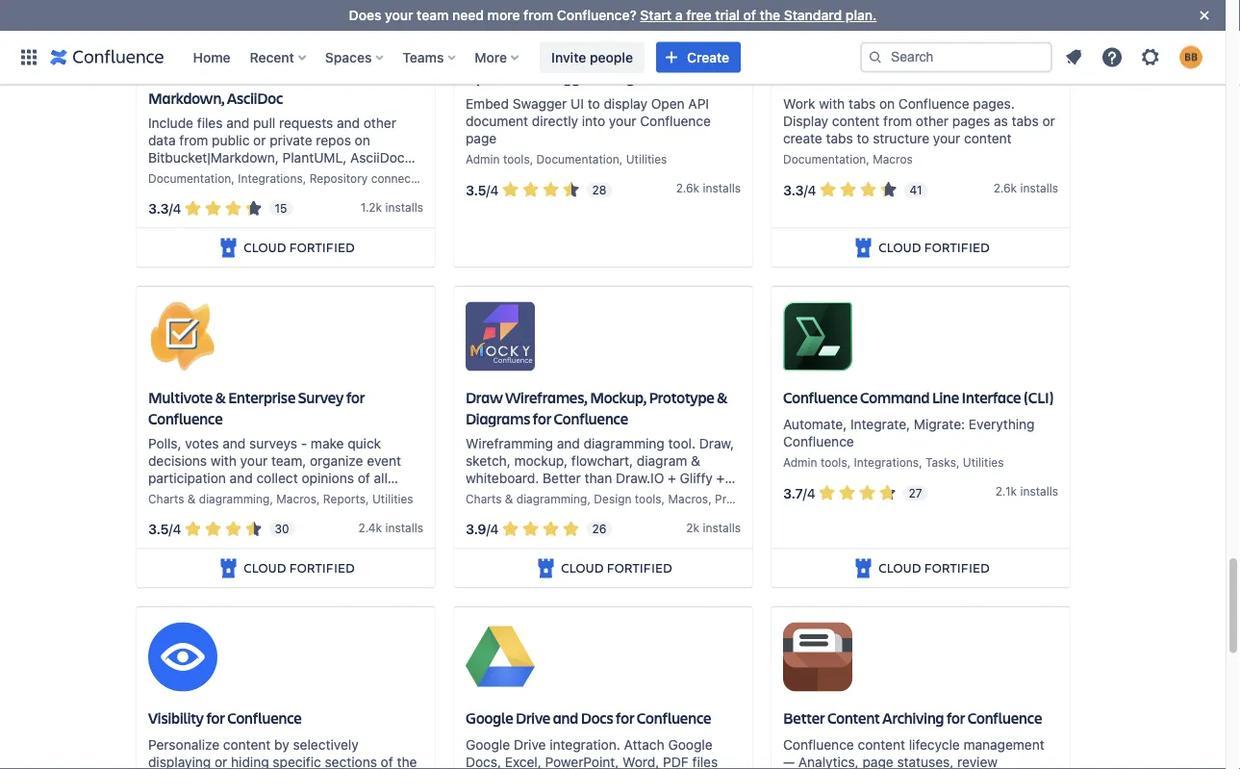Task type: locate. For each thing, give the bounding box(es) containing it.
2 horizontal spatial documentation
[[783, 153, 866, 167]]

macros down structure
[[873, 153, 913, 167]]

create
[[687, 49, 730, 65]]

0 horizontal spatial 3.5
[[148, 521, 169, 537]]

open inside embed swagger ui to display open api document directly into your confluence page admin tools , documentation , utilities
[[651, 96, 685, 112]]

& right the multivote
[[215, 387, 226, 407]]

0 horizontal spatial on
[[355, 132, 370, 148]]

—
[[783, 755, 795, 769]]

2 vertical spatial tools
[[635, 492, 662, 506]]

1 vertical spatial 3.3 / 4
[[148, 201, 181, 217]]

1 vertical spatial page
[[863, 755, 894, 769]]

tools down automate, on the right of page
[[821, 456, 848, 470]]

confluence inside automate, integrate, migrate: everything confluence admin tools , integrations , tasks , utilities
[[783, 434, 854, 450]]

2 vertical spatial of
[[381, 755, 393, 769]]

0 vertical spatial 3.5 / 4
[[466, 182, 499, 198]]

28
[[592, 184, 607, 197]]

charts for diagrams
[[466, 492, 502, 506]]

and inside "wireframming and diagramming tool. draw, sketch, mockup, flowchart, diagram & whiteboard. better than draw.io + gliffy + balsamiq"
[[557, 435, 580, 451]]

0 vertical spatial tabs
[[849, 96, 876, 112]]

1 horizontal spatial admin
[[783, 456, 818, 470]]

1 horizontal spatial 3.3 / 4
[[783, 182, 817, 198]]

banner
[[0, 30, 1226, 85]]

from inside include files and pull requests and other data from public or private repos on bitbucket|markdown, plantuml, asciidoc and more
[[179, 132, 208, 148]]

and left collect
[[230, 470, 253, 486]]

of left the
[[743, 7, 756, 23]]

0 horizontal spatial more
[[175, 167, 207, 183]]

gliffy
[[680, 470, 713, 486]]

0 vertical spatial drive
[[516, 708, 551, 728]]

cloud fortified down the 26
[[561, 559, 672, 577]]

2 vertical spatial or
[[215, 755, 227, 769]]

page down document at left top
[[466, 131, 497, 147]]

& right prototype
[[717, 387, 728, 407]]

2.6k down 'as'
[[994, 182, 1017, 196]]

s for open api (swagger) integration
[[735, 182, 741, 196]]

0 horizontal spatial open
[[466, 67, 502, 87]]

for down recent
[[265, 67, 284, 87]]

& inside multivote & enterprise survey for confluence
[[215, 387, 226, 407]]

open down integration
[[651, 96, 685, 112]]

1 horizontal spatial integrations
[[854, 456, 919, 470]]

- inside polls, votes and surveys - make quick decisions with your team, organize event participation and collect opinions of all employees
[[301, 435, 307, 451]]

or down pull
[[253, 132, 266, 148]]

utilities down all
[[372, 492, 413, 506]]

0 horizontal spatial tools
[[503, 153, 530, 167]]

cloud down '27'
[[879, 559, 921, 577]]

and left 'docs' at the bottom of the page
[[553, 708, 579, 728]]

cloud fortified for survey
[[244, 559, 355, 577]]

more right need
[[488, 7, 520, 23]]

tabs right create on the right of the page
[[826, 131, 853, 147]]

content down 'as'
[[965, 131, 1012, 147]]

2 include from the top
[[148, 115, 193, 131]]

2 horizontal spatial of
[[743, 7, 756, 23]]

your inside embed swagger ui to display open api document directly into your confluence page admin tools , documentation , utilities
[[609, 114, 637, 130]]

1 vertical spatial better
[[783, 708, 825, 728]]

tabs right 'as'
[[1012, 114, 1039, 130]]

/ down automate, on the right of page
[[803, 486, 807, 501]]

1 horizontal spatial +
[[717, 470, 725, 486]]

documentation
[[537, 153, 620, 167], [783, 153, 866, 167], [148, 172, 231, 185]]

1 horizontal spatial or
[[253, 132, 266, 148]]

api down create dropdown button
[[689, 96, 709, 112]]

better up —
[[783, 708, 825, 728]]

1 horizontal spatial cloud fortified app badge image
[[534, 557, 558, 580]]

/ for include bitbucket for confluence | markdown, asciidoc
[[169, 201, 173, 217]]

swagger
[[513, 96, 567, 112]]

1 horizontal spatial -
[[846, 67, 851, 87]]

macros inside work with tabs on confluence pages. display content from other pages as tabs or create tabs to structure your content documentation , macros
[[873, 153, 913, 167]]

admin
[[466, 153, 500, 167], [783, 456, 818, 470]]

draw wireframes, mockup, prototype & diagrams for confluence
[[466, 387, 728, 429]]

4 right 3.7
[[807, 486, 816, 501]]

of
[[743, 7, 756, 23], [358, 470, 370, 486], [381, 755, 393, 769]]

better down the "mockup,"
[[543, 470, 581, 486]]

0 horizontal spatial of
[[358, 470, 370, 486]]

1 horizontal spatial 3.5 / 4
[[466, 182, 499, 198]]

1 horizontal spatial more
[[488, 7, 520, 23]]

install for navitabs - tabs for confluence
[[1021, 182, 1053, 196]]

0 horizontal spatial to
[[588, 96, 600, 112]]

1 vertical spatial utilities
[[963, 456, 1004, 470]]

0 horizontal spatial -
[[301, 435, 307, 451]]

visibility for confluence
[[148, 708, 302, 728]]

0 vertical spatial utilities
[[626, 153, 667, 167]]

2.1k
[[996, 485, 1017, 499]]

install for confluence command line interface (cli)
[[1021, 485, 1053, 499]]

your down pages
[[933, 131, 961, 147]]

directly
[[532, 114, 579, 130]]

, inside work with tabs on confluence pages. display content from other pages as tabs or create tabs to structure your content documentation , macros
[[866, 153, 870, 167]]

drive
[[516, 708, 551, 728], [514, 737, 546, 753]]

tools down document at left top
[[503, 153, 530, 167]]

from for work with tabs on confluence pages. display content from other pages as tabs or create tabs to structure your content documentation , macros
[[884, 114, 913, 130]]

1 vertical spatial 3.5
[[148, 521, 169, 537]]

diagramming down collect
[[199, 492, 270, 506]]

install for draw wireframes, mockup, prototype & diagrams for confluence
[[703, 521, 735, 535]]

/ down employees
[[169, 521, 173, 537]]

on down navitabs - tabs for confluence
[[880, 96, 895, 112]]

embed
[[466, 96, 509, 112]]

1 vertical spatial 3.5 / 4
[[148, 521, 181, 537]]

30
[[275, 523, 289, 536]]

diagramming down the "mockup,"
[[517, 492, 587, 506]]

for
[[265, 67, 284, 87], [887, 67, 905, 87], [346, 387, 365, 407], [533, 409, 552, 429], [206, 708, 225, 728], [616, 708, 635, 728], [947, 708, 966, 728]]

pages
[[953, 114, 991, 130]]

1 horizontal spatial on
[[880, 96, 895, 112]]

content down content on the bottom of the page
[[858, 737, 906, 753]]

to inside work with tabs on confluence pages. display content from other pages as tabs or create tabs to structure your content documentation , macros
[[857, 131, 870, 147]]

for right visibility
[[206, 708, 225, 728]]

1 horizontal spatial of
[[381, 755, 393, 769]]

diagramming
[[584, 435, 665, 451], [199, 492, 270, 506], [517, 492, 587, 506]]

0 horizontal spatial cloud fortified app badge image
[[217, 557, 240, 580]]

quick
[[348, 435, 381, 451]]

page inside confluence content lifecycle management — analytics, page statuses, revie
[[863, 755, 894, 769]]

3.3 / 4 for navitabs - tabs for confluence
[[783, 182, 817, 198]]

of right sections on the bottom of page
[[381, 755, 393, 769]]

1 horizontal spatial asciidoc
[[350, 150, 405, 165]]

3.3 for navitabs - tabs for confluence
[[783, 182, 804, 198]]

more
[[488, 7, 520, 23], [175, 167, 207, 183]]

0 vertical spatial from
[[524, 7, 554, 23]]

macros down collect
[[277, 492, 317, 506]]

with inside work with tabs on confluence pages. display content from other pages as tabs or create tabs to structure your content documentation , macros
[[819, 96, 845, 112]]

drive inside google drive integration. attach google docs, excel, powerpoint, word, pdf file
[[514, 737, 546, 753]]

(swagger)
[[530, 67, 599, 87]]

2 horizontal spatial or
[[1043, 114, 1056, 130]]

documentation down the bitbucket|markdown,
[[148, 172, 231, 185]]

other inside work with tabs on confluence pages. display content from other pages as tabs or create tabs to structure your content documentation , macros
[[916, 114, 949, 130]]

admin down document at left top
[[466, 153, 500, 167]]

charts down participation
[[148, 492, 184, 506]]

install for include bitbucket for confluence | markdown, asciidoc
[[385, 201, 417, 214]]

open down more
[[466, 67, 502, 87]]

management right lifecycle
[[964, 737, 1045, 753]]

/ down the balsamiq
[[487, 521, 491, 537]]

draw,
[[700, 435, 734, 451]]

from inside work with tabs on confluence pages. display content from other pages as tabs or create tabs to structure your content documentation , macros
[[884, 114, 913, 130]]

3.3 down "data"
[[148, 201, 169, 217]]

2 horizontal spatial macros
[[873, 153, 913, 167]]

or
[[1043, 114, 1056, 130], [253, 132, 266, 148], [215, 755, 227, 769]]

for right tabs
[[887, 67, 905, 87]]

0 horizontal spatial page
[[466, 131, 497, 147]]

search image
[[868, 50, 884, 65]]

2k
[[687, 521, 700, 535]]

s for multivote & enterprise survey for confluence
[[417, 521, 423, 535]]

1 vertical spatial on
[[355, 132, 370, 148]]

0 horizontal spatial 3.3 / 4
[[148, 201, 181, 217]]

0 vertical spatial management
[[757, 492, 828, 506]]

for down wireframes,
[[533, 409, 552, 429]]

utilities down display
[[626, 153, 667, 167]]

from up structure
[[884, 114, 913, 130]]

1 horizontal spatial 2.6k
[[994, 182, 1017, 196]]

0 vertical spatial to
[[588, 96, 600, 112]]

other inside include files and pull requests and other data from public or private repos on bitbucket|markdown, plantuml, asciidoc and more
[[364, 115, 397, 131]]

include files and pull requests and other data from public or private repos on bitbucket|markdown, plantuml, asciidoc and more
[[148, 115, 405, 183]]

api
[[504, 67, 527, 87], [689, 96, 709, 112]]

2.6k for open api (swagger) integration
[[676, 182, 700, 196]]

requests
[[279, 115, 333, 131]]

1 horizontal spatial 3.5
[[466, 182, 486, 198]]

cloud fortified app badge image
[[217, 237, 240, 260], [852, 237, 875, 260], [852, 557, 875, 580]]

page left statuses, at the right bottom of the page
[[863, 755, 894, 769]]

confluence command line interface (cli)
[[783, 387, 1054, 407]]

integrations
[[238, 172, 303, 185], [854, 456, 919, 470]]

automate, integrate, migrate: everything confluence admin tools , integrations , tasks , utilities
[[783, 417, 1035, 470]]

cloud fortified for for
[[879, 239, 990, 257]]

fortified for navitabs - tabs for confluence
[[925, 239, 990, 257]]

your inside work with tabs on confluence pages. display content from other pages as tabs or create tabs to structure your content documentation , macros
[[933, 131, 961, 147]]

confluence image
[[50, 46, 164, 69], [50, 46, 164, 69]]

connectors
[[371, 172, 432, 185]]

asciidoc up connectors
[[350, 150, 405, 165]]

3.5 for multivote & enterprise survey for confluence
[[148, 521, 169, 537]]

0 horizontal spatial 3.5 / 4
[[148, 521, 181, 537]]

public
[[212, 132, 250, 148]]

2 horizontal spatial utilities
[[963, 456, 1004, 470]]

2 cloud fortified app badge image from the left
[[534, 557, 558, 580]]

0 vertical spatial page
[[466, 131, 497, 147]]

2.6k right 28 at left top
[[676, 182, 700, 196]]

macros
[[873, 153, 913, 167], [277, 492, 317, 506], [668, 492, 709, 506]]

confluence
[[286, 67, 361, 87], [908, 67, 982, 87], [899, 96, 970, 112], [640, 114, 711, 130], [783, 387, 858, 407], [148, 409, 223, 429], [554, 409, 629, 429], [783, 434, 854, 450], [227, 708, 302, 728], [637, 708, 712, 728], [968, 708, 1043, 728], [783, 737, 854, 753]]

recent button
[[244, 42, 314, 73]]

3.5 for open api (swagger) integration
[[466, 182, 486, 198]]

1 vertical spatial from
[[884, 114, 913, 130]]

or left "hiding"
[[215, 755, 227, 769]]

1 horizontal spatial charts
[[466, 492, 502, 506]]

0 vertical spatial more
[[488, 7, 520, 23]]

include up "data"
[[148, 115, 193, 131]]

confluence inside the draw wireframes, mockup, prototype & diagrams for confluence
[[554, 409, 629, 429]]

1 vertical spatial management
[[964, 737, 1045, 753]]

0 horizontal spatial from
[[179, 132, 208, 148]]

0 vertical spatial 3.3 / 4
[[783, 182, 817, 198]]

wireframming and diagramming tool. draw, sketch, mockup, flowchart, diagram & whiteboard. better than draw.io + gliffy + balsamiq
[[466, 435, 734, 503]]

0 horizontal spatial other
[[364, 115, 397, 131]]

draw.io
[[616, 470, 664, 486]]

1 cloud fortified app badge image from the left
[[217, 557, 240, 580]]

1 horizontal spatial page
[[863, 755, 894, 769]]

for right 'survey'
[[346, 387, 365, 407]]

0 vertical spatial tools
[[503, 153, 530, 167]]

3.3
[[783, 182, 804, 198], [148, 201, 169, 217]]

charts down "whiteboard."
[[466, 492, 502, 506]]

1 horizontal spatial with
[[819, 96, 845, 112]]

& up gliffy
[[691, 453, 701, 469]]

install for multivote & enterprise survey for confluence
[[385, 521, 417, 535]]

1 vertical spatial or
[[253, 132, 266, 148]]

utilities inside automate, integrate, migrate: everything confluence admin tools , integrations , tasks , utilities
[[963, 456, 1004, 470]]

3.5 / 4 down employees
[[148, 521, 181, 537]]

display
[[604, 96, 648, 112]]

charts for confluence
[[148, 492, 184, 506]]

3.3 / 4
[[783, 182, 817, 198], [148, 201, 181, 217]]

3.5 down employees
[[148, 521, 169, 537]]

cloud for mockup,
[[561, 559, 604, 577]]

documentation up 28 at left top
[[537, 153, 620, 167]]

0 horizontal spatial management
[[757, 492, 828, 506]]

asciidoc inside include bitbucket for confluence | markdown, asciidoc
[[227, 89, 283, 109]]

utilities inside embed swagger ui to display open api document directly into your confluence page admin tools , documentation , utilities
[[626, 153, 667, 167]]

0 vertical spatial 3.5
[[466, 182, 486, 198]]

41
[[910, 184, 923, 197]]

1 vertical spatial with
[[211, 453, 237, 469]]

confluence inside work with tabs on confluence pages. display content from other pages as tabs or create tabs to structure your content documentation , macros
[[899, 96, 970, 112]]

& inside "wireframming and diagramming tool. draw, sketch, mockup, flowchart, diagram & whiteboard. better than draw.io + gliffy + balsamiq"
[[691, 453, 701, 469]]

2.6k
[[676, 182, 700, 196], [994, 182, 1017, 196]]

content inside personalize content by selectively displaying or hiding specific sections of th
[[223, 737, 271, 753]]

1 2.6k from the left
[[676, 182, 700, 196]]

content down tabs
[[832, 114, 880, 130]]

+ down diagram
[[668, 470, 676, 486]]

tabs down tabs
[[849, 96, 876, 112]]

cloud down "15"
[[244, 239, 286, 257]]

1 horizontal spatial 2.6k install s
[[994, 182, 1059, 196]]

1 horizontal spatial documentation
[[537, 153, 620, 167]]

navitabs - tabs for confluence
[[783, 67, 982, 87]]

1 vertical spatial include
[[148, 115, 193, 131]]

0 vertical spatial 3.3
[[783, 182, 804, 198]]

mockup,
[[514, 453, 568, 469]]

data
[[148, 132, 176, 148]]

1 charts from the left
[[148, 492, 184, 506]]

cloud fortified app badge image
[[217, 557, 240, 580], [534, 557, 558, 580]]

3.3 / 4 down "data"
[[148, 201, 181, 217]]

1 vertical spatial drive
[[514, 737, 546, 753]]

spaces
[[325, 49, 372, 65]]

home
[[193, 49, 231, 65]]

analytics,
[[799, 755, 859, 769]]

s for draw wireframes, mockup, prototype & diagrams for confluence
[[735, 521, 741, 535]]

0 horizontal spatial admin
[[466, 153, 500, 167]]

team
[[417, 7, 449, 23]]

pages.
[[973, 96, 1015, 112]]

cloud fortified app badge image for -
[[852, 237, 875, 260]]

include for include files and pull requests and other data from public or private repos on bitbucket|markdown, plantuml, asciidoc and more
[[148, 115, 193, 131]]

2 horizontal spatial from
[[884, 114, 913, 130]]

diagramming for multivote & enterprise survey for confluence
[[199, 492, 270, 506]]

3.5 / 4 for open api (swagger) integration
[[466, 182, 499, 198]]

and down "data"
[[148, 167, 171, 183]]

cloud fortified app badge image for confluence
[[217, 557, 240, 580]]

cloud
[[244, 239, 286, 257], [879, 239, 921, 257], [244, 559, 286, 577], [561, 559, 604, 577], [879, 559, 921, 577]]

2 vertical spatial utilities
[[372, 492, 413, 506]]

26
[[592, 523, 607, 536]]

or inside include files and pull requests and other data from public or private repos on bitbucket|markdown, plantuml, asciidoc and more
[[253, 132, 266, 148]]

to right ui
[[588, 96, 600, 112]]

on
[[880, 96, 895, 112], [355, 132, 370, 148]]

cloud for line
[[879, 559, 921, 577]]

google drive and docs for confluence
[[466, 708, 712, 728]]

from up invite
[[524, 7, 554, 23]]

2 charts from the left
[[466, 492, 502, 506]]

utilities up 2.1k
[[963, 456, 1004, 470]]

4 down the bitbucket|markdown,
[[173, 201, 181, 217]]

cloud fortified app badge image for command
[[852, 557, 875, 580]]

4 right 3.9
[[491, 521, 499, 537]]

attach
[[624, 737, 665, 753]]

3.5 / 4 down document at left top
[[466, 182, 499, 198]]

cloud down 41
[[879, 239, 921, 257]]

google
[[466, 708, 513, 728], [466, 737, 510, 753], [668, 737, 713, 753]]

4 down create on the right of the page
[[808, 182, 817, 198]]

other up structure
[[916, 114, 949, 130]]

diagrams
[[466, 409, 531, 429]]

cloud fortified app badge image for bitbucket
[[217, 237, 240, 260]]

reports
[[323, 492, 366, 506]]

content inside confluence content lifecycle management — analytics, page statuses, revie
[[858, 737, 906, 753]]

3.3 for include bitbucket for confluence | markdown, asciidoc
[[148, 201, 169, 217]]

cloud fortified down the 30 at bottom left
[[244, 559, 355, 577]]

3.3 / 4 down create on the right of the page
[[783, 182, 817, 198]]

selectively
[[293, 737, 359, 753]]

of left all
[[358, 470, 370, 486]]

navitabs
[[783, 67, 843, 87]]

1 vertical spatial -
[[301, 435, 307, 451]]

fortified for draw wireframes, mockup, prototype & diagrams for confluence
[[607, 559, 672, 577]]

repos
[[316, 132, 351, 148]]

specific
[[273, 755, 321, 769]]

& for charts & diagramming , design tools , macros , project management
[[505, 492, 513, 506]]

0 horizontal spatial integrations
[[238, 172, 303, 185]]

and right votes
[[223, 435, 246, 451]]

pdf
[[663, 755, 689, 769]]

3.5 / 4
[[466, 182, 499, 198], [148, 521, 181, 537]]

teams button
[[397, 42, 463, 73]]

teams
[[403, 49, 444, 65]]

0 vertical spatial include
[[148, 67, 197, 87]]

& down participation
[[188, 492, 196, 506]]

navitabs - tabs for confluence image
[[783, 0, 853, 51]]

0 vertical spatial or
[[1043, 114, 1056, 130]]

+ right gliffy
[[717, 470, 725, 486]]

1 horizontal spatial to
[[857, 131, 870, 147]]

cloud down the 26
[[561, 559, 604, 577]]

include inside include files and pull requests and other data from public or private repos on bitbucket|markdown, plantuml, asciidoc and more
[[148, 115, 193, 131]]

1 horizontal spatial utilities
[[626, 153, 667, 167]]

embed swagger ui to display open api document directly into your confluence page admin tools , documentation , utilities
[[466, 96, 711, 167]]

1 include from the top
[[148, 67, 197, 87]]

4 down document at left top
[[490, 182, 499, 198]]

3.3 down create on the right of the page
[[783, 182, 804, 198]]

page inside embed swagger ui to display open api document directly into your confluence page admin tools , documentation , utilities
[[466, 131, 497, 147]]

help icon image
[[1101, 46, 1124, 69]]

plan.
[[846, 7, 877, 23]]

0 horizontal spatial asciidoc
[[227, 89, 283, 109]]

0 horizontal spatial or
[[215, 755, 227, 769]]

0 horizontal spatial documentation
[[148, 172, 231, 185]]

asciidoc inside include files and pull requests and other data from public or private repos on bitbucket|markdown, plantuml, asciidoc and more
[[350, 150, 405, 165]]

your down display
[[609, 114, 637, 130]]

diagramming up flowchart,
[[584, 435, 665, 451]]

0 vertical spatial on
[[880, 96, 895, 112]]

google drive and docs for confluence image
[[466, 623, 535, 692]]

api down more
[[504, 67, 527, 87]]

cloud fortified down 41
[[879, 239, 990, 257]]

2 2.6k install s from the left
[[994, 182, 1059, 196]]

0 vertical spatial admin
[[466, 153, 500, 167]]

from for include files and pull requests and other data from public or private repos on bitbucket|markdown, plantuml, asciidoc and more
[[179, 132, 208, 148]]

1 horizontal spatial open
[[651, 96, 685, 112]]

your profile and preferences image
[[1180, 46, 1203, 69]]

asciidoc up pull
[[227, 89, 283, 109]]

0 vertical spatial integrations
[[238, 172, 303, 185]]

0 horizontal spatial 3.3
[[148, 201, 169, 217]]

your down surveys
[[240, 453, 268, 469]]

s for navitabs - tabs for confluence
[[1053, 182, 1059, 196]]

fortified for multivote & enterprise survey for confluence
[[289, 559, 355, 577]]

or inside work with tabs on confluence pages. display content from other pages as tabs or create tabs to structure your content documentation , macros
[[1043, 114, 1056, 130]]

collect
[[256, 470, 298, 486]]

confluence inside include bitbucket for confluence | markdown, asciidoc
[[286, 67, 361, 87]]

0 horizontal spatial charts
[[148, 492, 184, 506]]

0 horizontal spatial better
[[543, 470, 581, 486]]

2.6k install s for open api (swagger) integration
[[676, 182, 741, 196]]

admin inside embed swagger ui to display open api document directly into your confluence page admin tools , documentation , utilities
[[466, 153, 500, 167]]

tools inside automate, integrate, migrate: everything confluence admin tools , integrations , tasks , utilities
[[821, 456, 848, 470]]

and up the "mockup,"
[[557, 435, 580, 451]]

confluence inside embed swagger ui to display open api document directly into your confluence page admin tools , documentation , utilities
[[640, 114, 711, 130]]

1 vertical spatial api
[[689, 96, 709, 112]]

cloud fortified down '27'
[[879, 559, 990, 577]]

appswitcher icon image
[[17, 46, 40, 69]]

diagramming inside "wireframming and diagramming tool. draw, sketch, mockup, flowchart, diagram & whiteboard. better than draw.io + gliffy + balsamiq"
[[584, 435, 665, 451]]

1 vertical spatial tools
[[821, 456, 848, 470]]

diagramming for draw wireframes, mockup, prototype & diagrams for confluence
[[517, 492, 587, 506]]

documentation down create on the right of the page
[[783, 153, 866, 167]]

admin inside automate, integrate, migrate: everything confluence admin tools , integrations , tasks , utilities
[[783, 456, 818, 470]]

settings icon image
[[1140, 46, 1163, 69]]

1 2.6k install s from the left
[[676, 182, 741, 196]]

3.5 down document at left top
[[466, 182, 486, 198]]

/ down create on the right of the page
[[804, 182, 808, 198]]

fortified for confluence command line interface (cli)
[[925, 559, 990, 577]]

1 horizontal spatial other
[[916, 114, 949, 130]]

from
[[524, 7, 554, 23], [884, 114, 913, 130], [179, 132, 208, 148]]

fortified
[[289, 239, 355, 257], [925, 239, 990, 257], [289, 559, 355, 577], [607, 559, 672, 577], [925, 559, 990, 577]]

confluence command line interface (cli) image
[[783, 302, 853, 371]]

- left tabs
[[846, 67, 851, 87]]

- up 'team,'
[[301, 435, 307, 451]]

admin up '3.7 / 4'
[[783, 456, 818, 470]]

your inside polls, votes and surveys - make quick decisions with your team, organize event participation and collect opinions of all employees
[[240, 453, 268, 469]]

excel,
[[505, 755, 542, 769]]

need
[[452, 7, 484, 23]]

wireframes,
[[506, 387, 588, 407]]

/ for draw wireframes, mockup, prototype & diagrams for confluence
[[487, 521, 491, 537]]

invite people
[[552, 49, 633, 65]]

& inside the draw wireframes, mockup, prototype & diagrams for confluence
[[717, 387, 728, 407]]

1 vertical spatial admin
[[783, 456, 818, 470]]

0 horizontal spatial +
[[668, 470, 676, 486]]

1 vertical spatial 3.3
[[148, 201, 169, 217]]

with up display
[[819, 96, 845, 112]]

tools
[[503, 153, 530, 167], [821, 456, 848, 470], [635, 492, 662, 506]]

include inside include bitbucket for confluence | markdown, asciidoc
[[148, 67, 197, 87]]

2 2.6k from the left
[[994, 182, 1017, 196]]

balsamiq
[[466, 487, 522, 503]]

1.2k
[[361, 201, 382, 214]]

0 horizontal spatial utilities
[[372, 492, 413, 506]]

with down votes
[[211, 453, 237, 469]]



Task type: vqa. For each thing, say whether or not it's contained in the screenshot.
the left of
yes



Task type: describe. For each thing, give the bounding box(es) containing it.
lifecycle
[[909, 737, 960, 753]]

files
[[197, 115, 223, 131]]

more
[[475, 49, 507, 65]]

design
[[594, 492, 632, 506]]

cloud for tabs
[[879, 239, 921, 257]]

documentation inside work with tabs on confluence pages. display content from other pages as tabs or create tabs to structure your content documentation , macros
[[783, 153, 866, 167]]

2 + from the left
[[717, 470, 725, 486]]

or inside personalize content by selectively displaying or hiding specific sections of th
[[215, 755, 227, 769]]

docs,
[[466, 755, 501, 769]]

interface
[[962, 387, 1022, 407]]

markdown,
[[148, 89, 225, 109]]

0 vertical spatial of
[[743, 7, 756, 23]]

of inside polls, votes and surveys - make quick decisions with your team, organize event participation and collect opinions of all employees
[[358, 470, 370, 486]]

api inside embed swagger ui to display open api document directly into your confluence page admin tools , documentation , utilities
[[689, 96, 709, 112]]

4 for open api (swagger) integration
[[490, 182, 499, 198]]

better inside "wireframming and diagramming tool. draw, sketch, mockup, flowchart, diagram & whiteboard. better than draw.io + gliffy + balsamiq"
[[543, 470, 581, 486]]

surveys
[[249, 435, 297, 451]]

plantuml,
[[283, 150, 347, 165]]

2.6k for navitabs - tabs for confluence
[[994, 182, 1017, 196]]

s for include bitbucket for confluence | markdown, asciidoc
[[417, 201, 423, 214]]

votes
[[185, 435, 219, 451]]

/ for confluence command line interface (cli)
[[803, 486, 807, 501]]

1 horizontal spatial macros
[[668, 492, 709, 506]]

whiteboard.
[[466, 470, 539, 486]]

cloud for for
[[244, 239, 286, 257]]

for inside include bitbucket for confluence | markdown, asciidoc
[[265, 67, 284, 87]]

project
[[715, 492, 754, 506]]

ui
[[571, 96, 584, 112]]

powerpoint,
[[545, 755, 619, 769]]

survey
[[298, 387, 344, 407]]

charts & diagramming , macros , reports , utilities
[[148, 492, 413, 506]]

make
[[311, 435, 344, 451]]

drive for integration.
[[514, 737, 546, 753]]

for right 'docs' at the bottom of the page
[[616, 708, 635, 728]]

2.1k install s
[[996, 485, 1059, 499]]

line
[[933, 387, 960, 407]]

for inside multivote & enterprise survey for confluence
[[346, 387, 365, 407]]

draw wireframes, mockup, prototype & diagrams for confluence image
[[466, 302, 535, 371]]

3.9
[[466, 521, 487, 537]]

visibility for confluence image
[[148, 623, 218, 692]]

your left team
[[385, 7, 413, 23]]

create
[[783, 131, 823, 147]]

more button
[[469, 42, 527, 73]]

tools inside embed swagger ui to display open api document directly into your confluence page admin tools , documentation , utilities
[[503, 153, 530, 167]]

display
[[783, 114, 829, 130]]

work with tabs on confluence pages. display content from other pages as tabs or create tabs to structure your content documentation , macros
[[783, 96, 1056, 167]]

|
[[363, 67, 367, 87]]

confluence inside multivote & enterprise survey for confluence
[[148, 409, 223, 429]]

0 vertical spatial api
[[504, 67, 527, 87]]

more inside include files and pull requests and other data from public or private repos on bitbucket|markdown, plantuml, asciidoc and more
[[175, 167, 207, 183]]

27
[[909, 487, 923, 500]]

the
[[760, 7, 781, 23]]

cloud fortified for prototype
[[561, 559, 672, 577]]

0 vertical spatial -
[[846, 67, 851, 87]]

everything
[[969, 417, 1035, 433]]

content
[[828, 708, 880, 728]]

4 for draw wireframes, mockup, prototype & diagrams for confluence
[[491, 521, 499, 537]]

& for multivote & enterprise survey for confluence
[[215, 387, 226, 407]]

2 vertical spatial tabs
[[826, 131, 853, 147]]

fortified for include bitbucket for confluence | markdown, asciidoc
[[289, 239, 355, 257]]

4 for navitabs - tabs for confluence
[[808, 182, 817, 198]]

include bitbucket for confluence | markdown, asciidoc image
[[148, 0, 218, 51]]

integrations inside automate, integrate, migrate: everything confluence admin tools , integrations , tasks , utilities
[[854, 456, 919, 470]]

3.5 / 4 for multivote & enterprise survey for confluence
[[148, 521, 181, 537]]

free
[[686, 7, 712, 23]]

open api (swagger) integration
[[466, 67, 675, 87]]

document
[[466, 114, 528, 130]]

bitbucket|markdown,
[[148, 150, 279, 165]]

decisions
[[148, 453, 207, 469]]

global element
[[12, 30, 860, 84]]

integrate,
[[851, 417, 911, 433]]

organize
[[310, 453, 363, 469]]

4 for multivote & enterprise survey for confluence
[[173, 521, 181, 537]]

Search field
[[860, 42, 1053, 73]]

google for google drive and docs for confluence
[[466, 708, 513, 728]]

1 vertical spatial tabs
[[1012, 114, 1039, 130]]

as
[[994, 114, 1008, 130]]

hiding
[[231, 755, 269, 769]]

word,
[[623, 755, 660, 769]]

to inside embed swagger ui to display open api document directly into your confluence page admin tools , documentation , utilities
[[588, 96, 600, 112]]

sections
[[325, 755, 377, 769]]

better content archiving for confluence image
[[783, 623, 853, 692]]

than
[[585, 470, 612, 486]]

3.3 / 4 for include bitbucket for confluence | markdown, asciidoc
[[148, 201, 181, 217]]

people
[[590, 49, 633, 65]]

4 for confluence command line interface (cli)
[[807, 486, 816, 501]]

integration.
[[550, 737, 621, 753]]

on inside work with tabs on confluence pages. display content from other pages as tabs or create tabs to structure your content documentation , macros
[[880, 96, 895, 112]]

trial
[[715, 7, 740, 23]]

and up public
[[226, 115, 250, 131]]

tabs
[[854, 67, 884, 87]]

2.6k install s for navitabs - tabs for confluence
[[994, 182, 1059, 196]]

open api (swagger) integration image
[[466, 0, 535, 51]]

cloud fortified for interface
[[879, 559, 990, 577]]

for up lifecycle
[[947, 708, 966, 728]]

integration
[[601, 67, 675, 87]]

migrate:
[[914, 417, 965, 433]]

draw
[[466, 387, 503, 407]]

1 + from the left
[[668, 470, 676, 486]]

confluence inside confluence content lifecycle management — analytics, page statuses, revie
[[783, 737, 854, 753]]

notification icon image
[[1063, 46, 1086, 69]]

displaying
[[148, 755, 211, 769]]

start a free trial of the standard plan. link
[[640, 7, 877, 23]]

drive for and
[[516, 708, 551, 728]]

multivote & enterprise survey for confluence image
[[148, 302, 218, 371]]

standard
[[784, 7, 842, 23]]

management inside confluence content lifecycle management — analytics, page statuses, revie
[[964, 737, 1045, 753]]

google drive integration. attach google docs, excel, powerpoint, word, pdf file
[[466, 737, 724, 769]]

on inside include files and pull requests and other data from public or private repos on bitbucket|markdown, plantuml, asciidoc and more
[[355, 132, 370, 148]]

mockup,
[[590, 387, 647, 407]]

does your team need more from confluence? start a free trial of the standard plan.
[[349, 7, 877, 23]]

prototype
[[649, 387, 715, 407]]

team,
[[271, 453, 306, 469]]

of inside personalize content by selectively displaying or hiding specific sections of th
[[381, 755, 393, 769]]

s for confluence command line interface (cli)
[[1053, 485, 1059, 499]]

enterprise
[[228, 387, 296, 407]]

/ for navitabs - tabs for confluence
[[804, 182, 808, 198]]

include for include bitbucket for confluence | markdown, asciidoc
[[148, 67, 197, 87]]

documentation inside embed swagger ui to display open api document directly into your confluence page admin tools , documentation , utilities
[[537, 153, 620, 167]]

with inside polls, votes and surveys - make quick decisions with your team, organize event participation and collect opinions of all employees
[[211, 453, 237, 469]]

and up repos
[[337, 115, 360, 131]]

diagram
[[637, 453, 688, 469]]

all
[[374, 470, 388, 486]]

start
[[640, 7, 672, 23]]

spaces button
[[319, 42, 391, 73]]

banner containing home
[[0, 30, 1226, 85]]

0 horizontal spatial macros
[[277, 492, 317, 506]]

confluence?
[[557, 7, 637, 23]]

create button
[[656, 42, 741, 73]]

structure
[[873, 131, 930, 147]]

opinions
[[302, 470, 354, 486]]

0 vertical spatial open
[[466, 67, 502, 87]]

invite
[[552, 49, 586, 65]]

confluence content lifecycle management — analytics, page statuses, revie
[[783, 737, 1055, 769]]

4 for include bitbucket for confluence | markdown, asciidoc
[[173, 201, 181, 217]]

a
[[675, 7, 683, 23]]

into
[[582, 114, 606, 130]]

close image
[[1193, 4, 1217, 27]]

cloud fortified app badge image for diagrams
[[534, 557, 558, 580]]

tasks
[[926, 456, 957, 470]]

documentation , integrations , repository connectors
[[148, 172, 432, 185]]

install for open api (swagger) integration
[[703, 182, 735, 196]]

statuses,
[[897, 755, 954, 769]]

for inside the draw wireframes, mockup, prototype & diagrams for confluence
[[533, 409, 552, 429]]

invite people button
[[540, 42, 645, 73]]

3.9 / 4
[[466, 521, 499, 537]]

google for google drive integration. attach google docs, excel, powerpoint, word, pdf file
[[466, 737, 510, 753]]

multivote
[[148, 387, 213, 407]]

15
[[275, 202, 287, 216]]

& for charts & diagramming , macros , reports , utilities
[[188, 492, 196, 506]]

/ for multivote & enterprise survey for confluence
[[169, 521, 173, 537]]

2.4k
[[359, 521, 382, 535]]

cloud fortified for confluence
[[244, 239, 355, 257]]

cloud for enterprise
[[244, 559, 286, 577]]

/ for open api (swagger) integration
[[486, 182, 490, 198]]



